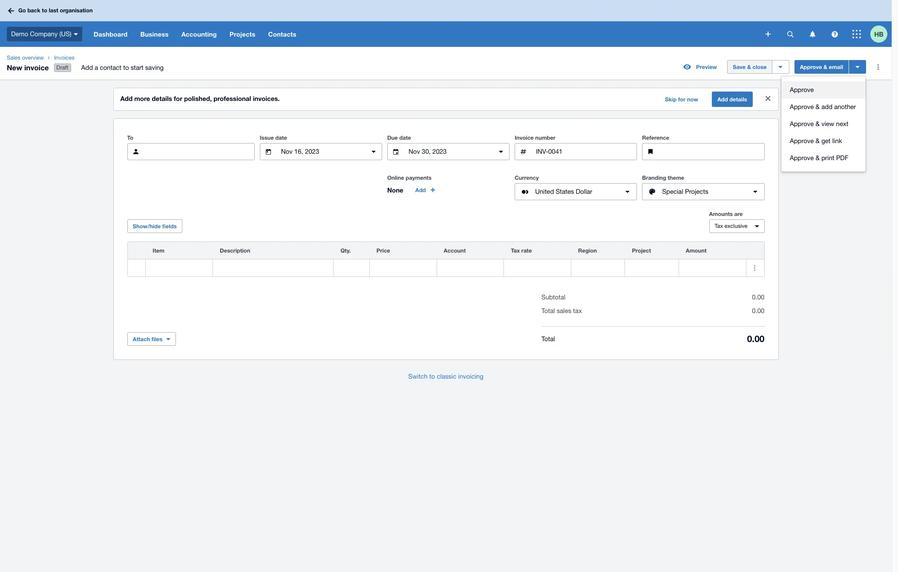 Task type: describe. For each thing, give the bounding box(es) containing it.
demo
[[11, 30, 28, 37]]

more invoice options image
[[870, 58, 887, 76]]

now
[[687, 96, 699, 103]]

special projects button
[[643, 183, 765, 200]]

skip
[[665, 96, 677, 103]]

add for add a contact to start saving
[[81, 64, 93, 71]]

to
[[127, 134, 133, 141]]

contact element
[[127, 143, 255, 160]]

new invoice
[[7, 63, 49, 72]]

close image
[[760, 90, 777, 107]]

add button
[[410, 183, 441, 197]]

attach
[[133, 336, 150, 343]]

approve for approve & get link
[[790, 137, 814, 145]]

approve & add another
[[790, 103, 857, 110]]

approve button
[[782, 81, 866, 99]]

svg image inside demo company (us) popup button
[[74, 33, 78, 35]]

tax for tax rate
[[511, 247, 520, 254]]

online
[[387, 174, 404, 181]]

overview
[[22, 55, 44, 61]]

& for close
[[748, 64, 751, 70]]

switch to classic invoicing
[[408, 373, 484, 380]]

(us)
[[59, 30, 71, 37]]

1 horizontal spatial to
[[123, 64, 129, 71]]

back
[[27, 7, 40, 14]]

2 vertical spatial 0.00
[[748, 334, 765, 344]]

email
[[829, 64, 844, 70]]

skip for now button
[[660, 93, 704, 106]]

tax exclusive
[[715, 223, 748, 229]]

preview
[[697, 64, 718, 70]]

Amount field
[[679, 260, 746, 276]]

approve & add another button
[[782, 99, 866, 116]]

to inside button
[[430, 373, 435, 380]]

none
[[387, 186, 404, 194]]

amount
[[686, 247, 707, 254]]

date for issue date
[[276, 134, 287, 141]]

contacts
[[268, 30, 297, 38]]

draft
[[56, 64, 69, 71]]

region
[[578, 247, 597, 254]]

go back to last organisation
[[18, 7, 93, 14]]

add more details for polished, professional invoices. status
[[114, 88, 779, 110]]

tax for tax exclusive
[[715, 223, 723, 229]]

invoice
[[515, 134, 534, 141]]

for inside skip for now button
[[679, 96, 686, 103]]

0.00 for total sales tax
[[752, 307, 765, 315]]

& for view
[[816, 120, 820, 128]]

demo company (us)
[[11, 30, 71, 37]]

& for print
[[816, 154, 820, 162]]

exclusive
[[725, 223, 748, 229]]

currency
[[515, 174, 539, 181]]

details inside button
[[730, 96, 747, 103]]

svg image inside go back to last organisation link
[[8, 8, 14, 13]]

add details
[[718, 96, 747, 103]]

accounting button
[[175, 21, 223, 47]]

start
[[131, 64, 144, 71]]

approve & print pdf
[[790, 154, 849, 162]]

fields
[[162, 223, 177, 230]]

group containing approve
[[782, 76, 866, 172]]

amounts are
[[710, 211, 743, 217]]

files
[[152, 336, 163, 343]]

date for due date
[[400, 134, 411, 141]]

skip for now
[[665, 96, 699, 103]]

Issue date text field
[[280, 144, 362, 160]]

projects inside popup button
[[230, 30, 256, 38]]

close
[[753, 64, 767, 70]]

approve for approve
[[790, 86, 814, 93]]

approve & view next button
[[782, 116, 866, 133]]

projects button
[[223, 21, 262, 47]]

pdf
[[837, 154, 849, 162]]

sales
[[557, 307, 572, 315]]

company
[[30, 30, 58, 37]]

invoice
[[24, 63, 49, 72]]

last
[[49, 7, 58, 14]]

show/hide fields
[[133, 223, 177, 230]]

approve for approve & view next
[[790, 120, 814, 128]]

sales
[[7, 55, 20, 61]]

issue
[[260, 134, 274, 141]]

invoicing
[[458, 373, 484, 380]]

2 horizontal spatial svg image
[[853, 30, 862, 38]]

issue date
[[260, 134, 287, 141]]

add
[[822, 103, 833, 110]]

dollar
[[576, 188, 593, 195]]

print
[[822, 154, 835, 162]]

qty.
[[341, 247, 351, 254]]

approve & view next
[[790, 120, 849, 128]]

branding theme
[[643, 174, 685, 181]]

attach files button
[[127, 333, 176, 346]]

account
[[444, 247, 466, 254]]

0 horizontal spatial details
[[152, 95, 172, 102]]

reference
[[643, 134, 670, 141]]

Invoice number text field
[[535, 144, 637, 160]]

sales overview
[[7, 55, 44, 61]]

view
[[822, 120, 835, 128]]

preview button
[[679, 60, 723, 74]]

Reference text field
[[663, 144, 765, 160]]

list box containing approve
[[782, 76, 866, 172]]

approve for approve & email
[[800, 64, 822, 70]]

contact
[[100, 64, 121, 71]]

states
[[556, 188, 574, 195]]

navigation inside banner
[[87, 21, 760, 47]]

special projects
[[663, 188, 709, 195]]

united states dollar button
[[515, 183, 637, 200]]

banner containing hb
[[0, 0, 892, 47]]

link
[[833, 137, 843, 145]]

Description text field
[[213, 260, 333, 276]]



Task type: locate. For each thing, give the bounding box(es) containing it.
subtotal
[[542, 294, 566, 301]]

& inside approve & get link button
[[816, 137, 820, 145]]

organisation
[[60, 7, 93, 14]]

next
[[837, 120, 849, 128]]

1 vertical spatial projects
[[685, 188, 709, 195]]

approve for approve & add another
[[790, 103, 814, 110]]

navigation
[[87, 21, 760, 47]]

to
[[42, 7, 47, 14], [123, 64, 129, 71], [430, 373, 435, 380]]

0 vertical spatial projects
[[230, 30, 256, 38]]

get
[[822, 137, 831, 145]]

To text field
[[148, 144, 254, 160]]

svg image
[[8, 8, 14, 13], [853, 30, 862, 38], [832, 31, 838, 37]]

add right now
[[718, 96, 728, 103]]

& for get
[[816, 137, 820, 145]]

united states dollar
[[535, 188, 593, 195]]

projects right "special"
[[685, 188, 709, 195]]

united
[[535, 188, 554, 195]]

add more details for polished, professional invoices.
[[120, 95, 280, 102]]

project
[[632, 247, 651, 254]]

new
[[7, 63, 22, 72]]

approve left email
[[800, 64, 822, 70]]

2 horizontal spatial to
[[430, 373, 435, 380]]

approve
[[800, 64, 822, 70], [790, 86, 814, 93], [790, 103, 814, 110], [790, 120, 814, 128], [790, 137, 814, 145], [790, 154, 814, 162]]

total sales tax
[[542, 307, 582, 315]]

approve left get
[[790, 137, 814, 145]]

approve inside button
[[790, 137, 814, 145]]

Due date text field
[[408, 144, 489, 160]]

& inside the approve & print pdf button
[[816, 154, 820, 162]]

show/hide
[[133, 223, 161, 230]]

1 total from the top
[[542, 307, 555, 315]]

invoices link
[[51, 54, 171, 62]]

are
[[735, 211, 743, 217]]

total down total sales tax at the bottom
[[542, 335, 555, 343]]

1 vertical spatial tax
[[511, 247, 520, 254]]

tax
[[573, 307, 582, 315]]

save
[[733, 64, 746, 70]]

go back to last organisation link
[[5, 3, 98, 18]]

details left close image
[[730, 96, 747, 103]]

to left last on the top
[[42, 7, 47, 14]]

add
[[81, 64, 93, 71], [120, 95, 133, 102], [718, 96, 728, 103], [416, 187, 426, 194]]

1 horizontal spatial date
[[400, 134, 411, 141]]

another
[[835, 103, 857, 110]]

& for email
[[824, 64, 828, 70]]

item
[[153, 247, 165, 254]]

svg image left go
[[8, 8, 14, 13]]

to left start
[[123, 64, 129, 71]]

approve inside button
[[790, 103, 814, 110]]

svg image
[[788, 31, 794, 37], [810, 31, 816, 37], [766, 32, 771, 37], [74, 33, 78, 35]]

approve up approve & get link
[[790, 120, 814, 128]]

0 horizontal spatial to
[[42, 7, 47, 14]]

add for add more details for polished, professional invoices.
[[120, 95, 133, 102]]

save & close
[[733, 64, 767, 70]]

invoice line item list element
[[127, 242, 765, 277]]

date right the issue
[[276, 134, 287, 141]]

show/hide fields button
[[127, 220, 182, 233]]

add inside button
[[718, 96, 728, 103]]

price
[[377, 247, 390, 254]]

go
[[18, 7, 26, 14]]

sales overview link
[[3, 54, 47, 62]]

due date
[[387, 134, 411, 141]]

tax inside popup button
[[715, 223, 723, 229]]

details right more
[[152, 95, 172, 102]]

polished,
[[184, 95, 212, 102]]

0.00
[[752, 294, 765, 301], [752, 307, 765, 315], [748, 334, 765, 344]]

list box
[[782, 76, 866, 172]]

switch to classic invoicing button
[[402, 368, 491, 385]]

theme
[[668, 174, 685, 181]]

& inside approve & email button
[[824, 64, 828, 70]]

approve up approve & add another
[[790, 86, 814, 93]]

total for total sales tax
[[542, 307, 555, 315]]

total down subtotal
[[542, 307, 555, 315]]

more
[[134, 95, 150, 102]]

& left email
[[824, 64, 828, 70]]

for left polished,
[[174, 95, 182, 102]]

1 horizontal spatial projects
[[685, 188, 709, 195]]

approve & print pdf button
[[782, 150, 866, 167]]

0 horizontal spatial svg image
[[8, 8, 14, 13]]

tax rate
[[511, 247, 532, 254]]

special
[[663, 188, 684, 195]]

svg image up email
[[832, 31, 838, 37]]

add a contact to start saving
[[81, 64, 164, 71]]

invoices
[[54, 55, 75, 61]]

svg image left hb
[[853, 30, 862, 38]]

add left a at the top left of page
[[81, 64, 93, 71]]

& right save
[[748, 64, 751, 70]]

invoice number element
[[515, 143, 637, 160]]

& for add
[[816, 103, 820, 110]]

1 horizontal spatial tax
[[715, 223, 723, 229]]

classic
[[437, 373, 457, 380]]

&
[[748, 64, 751, 70], [824, 64, 828, 70], [816, 103, 820, 110], [816, 120, 820, 128], [816, 137, 820, 145], [816, 154, 820, 162]]

add inside button
[[416, 187, 426, 194]]

total
[[542, 307, 555, 315], [542, 335, 555, 343]]

1 vertical spatial to
[[123, 64, 129, 71]]

online payments
[[387, 174, 432, 181]]

amounts
[[710, 211, 733, 217]]

number
[[536, 134, 556, 141]]

add for add
[[416, 187, 426, 194]]

to right switch
[[430, 373, 435, 380]]

0 horizontal spatial projects
[[230, 30, 256, 38]]

& left the "view"
[[816, 120, 820, 128]]

approve up approve & view next
[[790, 103, 814, 110]]

saving
[[145, 64, 164, 71]]

more date options image
[[365, 143, 382, 160]]

for left now
[[679, 96, 686, 103]]

& inside approve & view next "button"
[[816, 120, 820, 128]]

date right due
[[400, 134, 411, 141]]

a
[[95, 64, 98, 71]]

2 vertical spatial to
[[430, 373, 435, 380]]

1 date from the left
[[276, 134, 287, 141]]

0 horizontal spatial date
[[276, 134, 287, 141]]

approve inside "button"
[[790, 120, 814, 128]]

approve & email
[[800, 64, 844, 70]]

tax exclusive button
[[710, 220, 765, 233]]

0 vertical spatial 0.00
[[752, 294, 765, 301]]

projects left the contacts dropdown button
[[230, 30, 256, 38]]

tax down amounts
[[715, 223, 723, 229]]

0 vertical spatial tax
[[715, 223, 723, 229]]

0 horizontal spatial tax
[[511, 247, 520, 254]]

1 horizontal spatial for
[[679, 96, 686, 103]]

2 date from the left
[[400, 134, 411, 141]]

None field
[[146, 260, 213, 277]]

approve down approve & get link
[[790, 154, 814, 162]]

invoice number
[[515, 134, 556, 141]]

tax left rate
[[511, 247, 520, 254]]

navigation containing dashboard
[[87, 21, 760, 47]]

more line item options element
[[747, 242, 765, 259]]

& inside save & close button
[[748, 64, 751, 70]]

business button
[[134, 21, 175, 47]]

switch
[[408, 373, 428, 380]]

approve for approve & print pdf
[[790, 154, 814, 162]]

save & close button
[[728, 60, 773, 74]]

1 vertical spatial total
[[542, 335, 555, 343]]

dashboard
[[94, 30, 128, 38]]

payments
[[406, 174, 432, 181]]

hb button
[[871, 21, 892, 47]]

0 horizontal spatial for
[[174, 95, 182, 102]]

1 horizontal spatial svg image
[[832, 31, 838, 37]]

tax inside invoice line item list element
[[511, 247, 520, 254]]

branding
[[643, 174, 667, 181]]

& left print
[[816, 154, 820, 162]]

1 vertical spatial 0.00
[[752, 307, 765, 315]]

add down payments
[[416, 187, 426, 194]]

& left "add"
[[816, 103, 820, 110]]

2 total from the top
[[542, 335, 555, 343]]

contacts button
[[262, 21, 303, 47]]

banner
[[0, 0, 892, 47]]

hb
[[875, 30, 884, 38]]

add for add details
[[718, 96, 728, 103]]

group
[[782, 76, 866, 172]]

details
[[152, 95, 172, 102], [730, 96, 747, 103]]

more date options image
[[493, 143, 510, 160]]

tax
[[715, 223, 723, 229], [511, 247, 520, 254]]

& inside approve & add another button
[[816, 103, 820, 110]]

projects inside 'popup button'
[[685, 188, 709, 195]]

professional
[[214, 95, 251, 102]]

1 horizontal spatial details
[[730, 96, 747, 103]]

dashboard link
[[87, 21, 134, 47]]

approve & get link
[[790, 137, 843, 145]]

0 vertical spatial to
[[42, 7, 47, 14]]

Inventory item text field
[[146, 260, 213, 276]]

total for total
[[542, 335, 555, 343]]

Quantity field
[[334, 260, 369, 276]]

0.00 for subtotal
[[752, 294, 765, 301]]

0 vertical spatial total
[[542, 307, 555, 315]]

add left more
[[120, 95, 133, 102]]

more line item options image
[[747, 260, 764, 277]]

& left get
[[816, 137, 820, 145]]

accounting
[[181, 30, 217, 38]]



Task type: vqa. For each thing, say whether or not it's contained in the screenshot.
0.00 field
no



